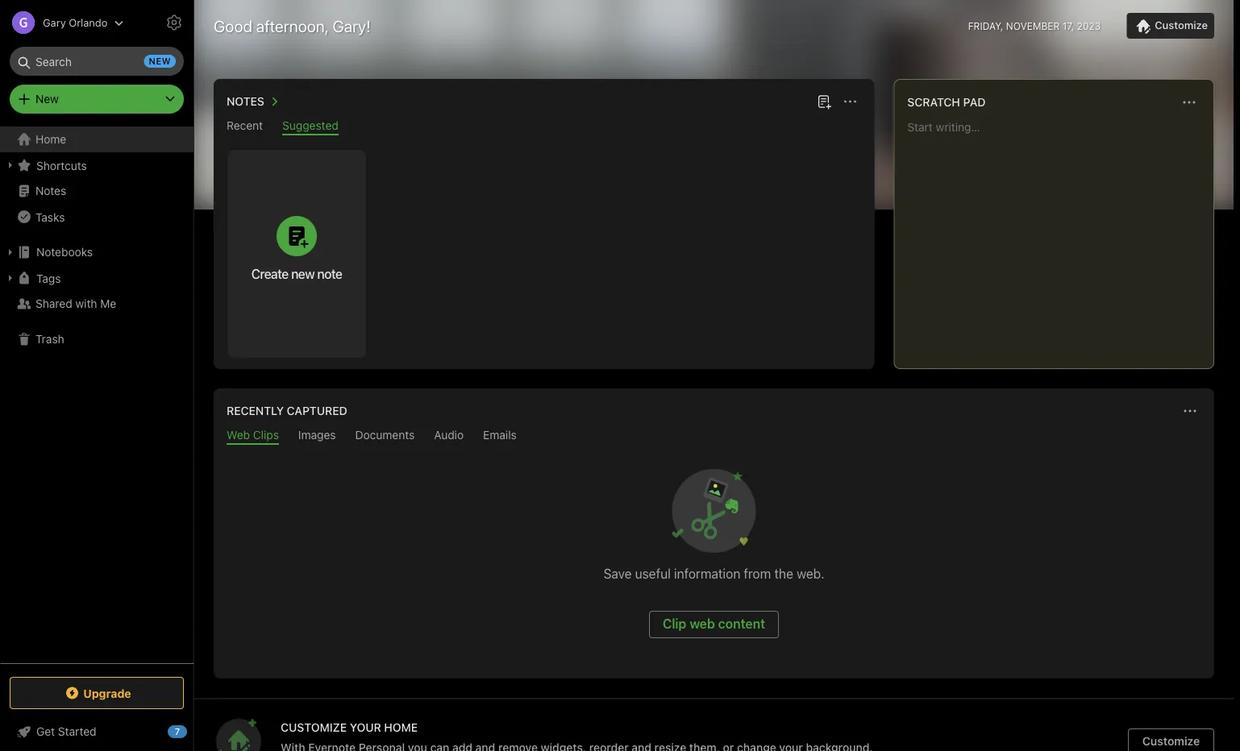 Task type: locate. For each thing, give the bounding box(es) containing it.
web
[[690, 616, 715, 632]]

tab list containing recent
[[217, 119, 871, 135]]

Account field
[[0, 6, 124, 39]]

customize
[[1155, 19, 1208, 31], [1142, 735, 1200, 748]]

web.
[[797, 566, 824, 582]]

tab list
[[217, 119, 871, 135], [217, 429, 1211, 445]]

2023
[[1077, 20, 1101, 31]]

good
[[214, 16, 252, 35]]

customize button
[[1127, 13, 1214, 39], [1128, 729, 1214, 752]]

1 vertical spatial notes
[[35, 184, 66, 198]]

pad
[[963, 96, 986, 109]]

1 vertical spatial tab list
[[217, 429, 1211, 445]]

more actions field for scratch pad
[[1178, 91, 1201, 114]]

home
[[384, 721, 418, 734]]

notes up tasks
[[35, 184, 66, 198]]

captured
[[287, 404, 347, 418]]

note
[[317, 266, 342, 281]]

new
[[149, 56, 171, 67], [291, 266, 315, 281]]

17,
[[1063, 20, 1074, 31]]

from
[[744, 566, 771, 582]]

0 vertical spatial customize button
[[1127, 13, 1214, 39]]

0 horizontal spatial new
[[149, 56, 171, 67]]

0 horizontal spatial notes
[[35, 184, 66, 198]]

tree
[[0, 127, 194, 663]]

notes up recent
[[227, 95, 264, 108]]

1 horizontal spatial new
[[291, 266, 315, 281]]

trash
[[35, 333, 64, 346]]

gary orlando
[[43, 17, 108, 29]]

tab list for notes
[[217, 119, 871, 135]]

More actions field
[[839, 90, 861, 113], [1178, 91, 1201, 114], [1179, 400, 1201, 423]]

0 vertical spatial tab list
[[217, 119, 871, 135]]

home
[[35, 133, 66, 146]]

new inside new search field
[[149, 56, 171, 67]]

more actions image
[[841, 92, 860, 111], [1180, 93, 1199, 112]]

suggested tab
[[282, 119, 338, 135]]

friday,
[[968, 20, 1003, 31]]

clip web content
[[663, 616, 765, 632]]

1 vertical spatial new
[[291, 266, 315, 281]]

friday, november 17, 2023
[[968, 20, 1101, 31]]

the
[[774, 566, 793, 582]]

notes link
[[0, 178, 193, 204]]

shared with me
[[35, 297, 116, 310]]

get
[[36, 725, 55, 739]]

november
[[1006, 20, 1060, 31]]

new down settings icon
[[149, 56, 171, 67]]

more actions image inside field
[[1180, 93, 1199, 112]]

2 tab list from the top
[[217, 429, 1211, 445]]

upgrade button
[[10, 677, 184, 710]]

tree containing home
[[0, 127, 194, 663]]

emails tab
[[483, 429, 517, 445]]

scratch
[[907, 96, 960, 109]]

your
[[350, 721, 381, 734]]

1 vertical spatial customize button
[[1128, 729, 1214, 752]]

tags
[[36, 272, 61, 285]]

notes
[[227, 95, 264, 108], [35, 184, 66, 198]]

recently captured
[[227, 404, 347, 418]]

new inside create new note button
[[291, 266, 315, 281]]

save
[[604, 566, 632, 582]]

1 horizontal spatial more actions image
[[1180, 93, 1199, 112]]

recent tab
[[227, 119, 263, 135]]

new button
[[10, 85, 184, 114]]

new left note
[[291, 266, 315, 281]]

shortcuts button
[[0, 152, 193, 178]]

Help and Learning task checklist field
[[0, 719, 194, 745]]

0 vertical spatial notes
[[227, 95, 264, 108]]

suggested
[[282, 119, 338, 132]]

notes button
[[223, 92, 284, 111]]

0 vertical spatial new
[[149, 56, 171, 67]]

tab list containing web clips
[[217, 429, 1211, 445]]

more actions image
[[1181, 402, 1200, 421]]

1 tab list from the top
[[217, 119, 871, 135]]

1 horizontal spatial notes
[[227, 95, 264, 108]]

gary
[[43, 17, 66, 29]]

create
[[251, 266, 288, 281]]

emails
[[483, 429, 517, 442]]

expand tags image
[[4, 272, 17, 285]]

good afternoon, gary!
[[214, 16, 371, 35]]

create new note
[[251, 266, 342, 281]]

clip web content button
[[649, 611, 779, 639]]

shared with me link
[[0, 291, 193, 317]]

tags button
[[0, 265, 193, 291]]

scratch pad
[[907, 96, 986, 109]]

audio tab
[[434, 429, 464, 445]]

web clips tab
[[227, 429, 279, 445]]

0 vertical spatial customize
[[1155, 19, 1208, 31]]



Task type: describe. For each thing, give the bounding box(es) containing it.
customize
[[281, 721, 347, 734]]

new search field
[[21, 47, 176, 76]]

recently captured button
[[223, 402, 347, 421]]

shared
[[35, 297, 72, 310]]

more actions field for recently captured
[[1179, 400, 1201, 423]]

content
[[718, 616, 765, 632]]

scratch pad button
[[904, 93, 986, 112]]

web clips tab panel
[[214, 445, 1214, 679]]

Search text field
[[21, 47, 173, 76]]

get started
[[36, 725, 96, 739]]

new
[[35, 92, 59, 106]]

tasks button
[[0, 204, 193, 230]]

tab list for recently captured
[[217, 429, 1211, 445]]

create new note button
[[227, 150, 366, 358]]

images
[[298, 429, 336, 442]]

audio
[[434, 429, 464, 442]]

gary!
[[333, 16, 371, 35]]

orlando
[[69, 17, 108, 29]]

web
[[227, 429, 250, 442]]

customize your home
[[281, 721, 418, 734]]

1 vertical spatial customize
[[1142, 735, 1200, 748]]

0 horizontal spatial more actions image
[[841, 92, 860, 111]]

web clips
[[227, 429, 279, 442]]

recent
[[227, 119, 263, 132]]

notebooks link
[[0, 239, 193, 265]]

with
[[75, 297, 97, 310]]

settings image
[[164, 13, 184, 32]]

trash link
[[0, 327, 193, 352]]

click to collapse image
[[187, 722, 200, 741]]

documents tab
[[355, 429, 415, 445]]

notes inside button
[[227, 95, 264, 108]]

upgrade
[[83, 687, 131, 700]]

notebooks
[[36, 246, 93, 259]]

tasks
[[35, 210, 65, 224]]

recently
[[227, 404, 284, 418]]

information
[[674, 566, 741, 582]]

clips
[[253, 429, 279, 442]]

shortcuts
[[36, 159, 87, 172]]

Start writing… text field
[[907, 120, 1213, 356]]

7
[[175, 727, 180, 737]]

save useful information from the web.
[[604, 566, 824, 582]]

clip
[[663, 616, 686, 632]]

suggested tab panel
[[214, 135, 874, 369]]

useful
[[635, 566, 671, 582]]

me
[[100, 297, 116, 310]]

expand notebooks image
[[4, 246, 17, 259]]

documents
[[355, 429, 415, 442]]

home link
[[0, 127, 194, 152]]

notes inside tree
[[35, 184, 66, 198]]

afternoon,
[[256, 16, 329, 35]]

images tab
[[298, 429, 336, 445]]

started
[[58, 725, 96, 739]]



Task type: vqa. For each thing, say whether or not it's contained in the screenshot.
Shared with Me link at the top of the page
yes



